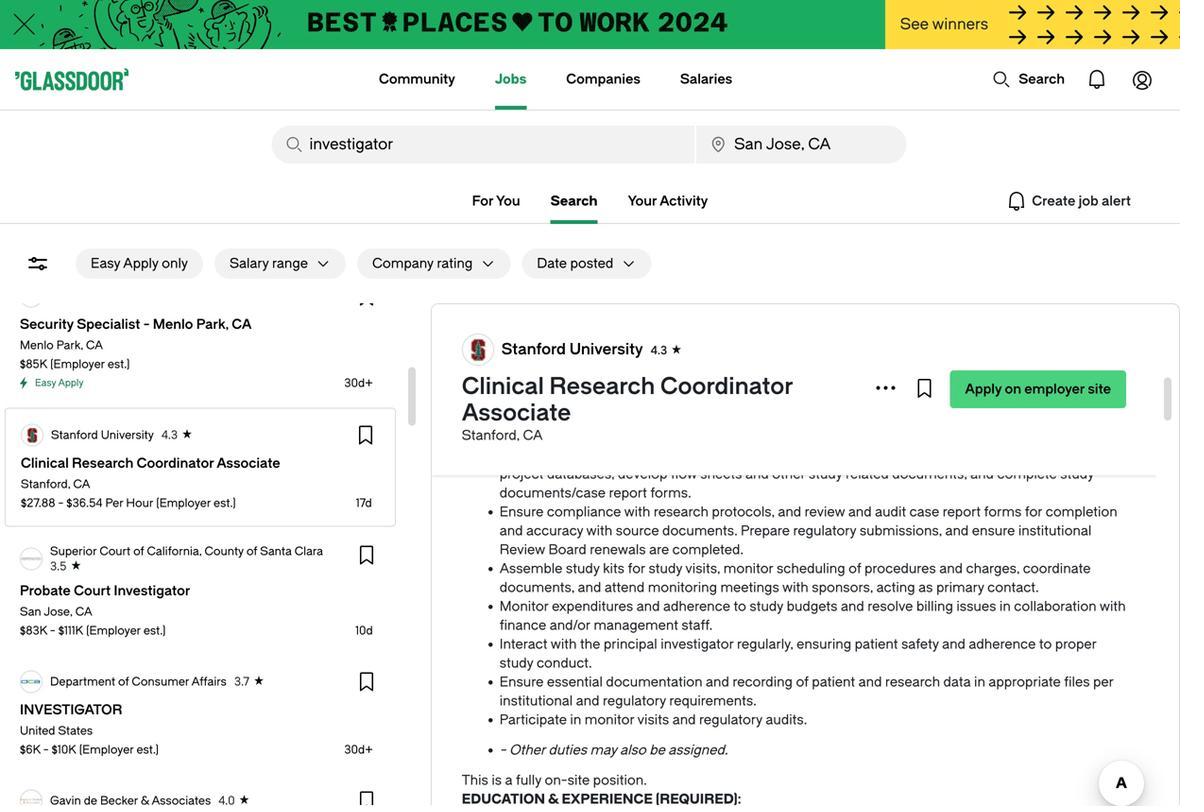 Task type: describe. For each thing, give the bounding box(es) containing it.
study up completion
[[1061, 467, 1095, 482]]

record.
[[574, 285, 618, 301]]

1 horizontal spatial accordance
[[614, 153, 688, 168]]

acting
[[877, 580, 916, 596]]

1 vertical spatial subject
[[812, 247, 858, 263]]

other
[[510, 743, 545, 758]]

staff.
[[682, 618, 713, 633]]

date posted
[[537, 256, 614, 271]]

0 vertical spatial institutional
[[1019, 523, 1092, 539]]

of left procedures
[[849, 561, 862, 577]]

with up source
[[624, 504, 651, 520]]

with down research.
[[1068, 77, 1094, 93]]

1 horizontal spatial adverse
[[735, 285, 785, 301]]

assemble
[[500, 561, 563, 577]]

responsibilities
[[462, 77, 561, 93]]

with up through at the right top
[[660, 353, 686, 369]]

$111k
[[58, 624, 83, 638]]

with right the collaboration
[[1100, 599, 1126, 614]]

1 horizontal spatial he/she
[[975, 39, 1020, 55]]

procedures
[[865, 561, 937, 577]]

study down board
[[566, 561, 600, 577]]

1 horizontal spatial changes
[[949, 247, 1003, 263]]

sponsors
[[994, 285, 1053, 301]]

will left work
[[1023, 39, 1043, 55]]

part
[[1098, 39, 1123, 55]]

1 horizontal spatial as
[[919, 580, 933, 596]]

stanford, inside stanford, ca $27.88 - $36.54 per hour (employer est.)
[[21, 478, 70, 491]]

with up assessments at the top of the page
[[513, 190, 539, 206]]

research up 'processing'
[[783, 190, 838, 206]]

affairs
[[192, 675, 227, 689]]

regulatory down review
[[794, 523, 857, 539]]

irb.
[[462, 304, 488, 320]]

studies inside the clinical research coordinator associate is responsible for the overall management and implementation of an assigned set of multiple research protocols assuring efficiency and regulatory compliance. these studies will be conducted at the stanford hospital and clinics. he/she will work as part of a clinical trials research team and report to various principal investigators conducting clinical research. responsibilities include preparation of initial study documents for irb submission in compliance with all local, state and federal regulations; advise the irb of amendment changes to the protocol and complete annual protocol renewals. recruit, screen, assist in the informed consent process and enroll subjects in accordance with good clinical practice guidelines. collect, record and maintain complete data files using good clinical practice in accordance to hipaa regulations. he/she participates in data retrieval, reporting, and preparation of files and case report forms for the various studies. the successful candidate will interact with subjects by scheduling diagnostic and research evaluation visits, perform study related assessments including collection of blood samples, processing and shipment. maintain drug accountability, adequate study supplies and equipment. the coordinator will oversee subject compliance to the study protocol, obtain information from the study subject regarding any changes in their medications or adverse events and promptly report the findings to physicians for documentation in the subject's medical record. report all serious adverse events promptly to investigators, sponsors and the irb. protect the rights, safety and well-being of human subjects involved in the clinical trials. duties include:
[[584, 39, 630, 55]]

data up 'other'
[[770, 448, 797, 463]]

supplies
[[655, 228, 707, 244]]

- inside united states $6k - $10k (employer est.)
[[43, 743, 49, 757]]

contact
[[609, 353, 657, 369]]

to left proper
[[1040, 637, 1052, 652]]

state
[[498, 96, 530, 112]]

regulatory up 'visits'
[[603, 693, 666, 709]]

research inside clinical research coordinator associate stanford, ca
[[550, 373, 655, 400]]

of left consumer
[[118, 675, 129, 689]]

none field search location
[[697, 126, 907, 164]]

blood
[[690, 209, 726, 225]]

(employer inside stanford, ca $27.88 - $36.54 per hour (employer est.)
[[156, 497, 211, 510]]

of right court
[[133, 545, 144, 558]]

0 horizontal spatial from
[[548, 372, 579, 388]]

position.
[[593, 773, 647, 788]]

stanford for the left the stanford university logo
[[51, 429, 98, 442]]

easy apply only
[[91, 256, 188, 271]]

sheets
[[701, 467, 743, 482]]

data up successful
[[969, 153, 996, 168]]

record
[[829, 134, 870, 149]]

of down activity
[[674, 209, 687, 225]]

1 horizontal spatial adherence
[[969, 637, 1036, 652]]

1 vertical spatial complete
[[958, 134, 1018, 149]]

study up "drug"
[[1002, 190, 1036, 206]]

1 horizontal spatial promptly
[[833, 285, 889, 301]]

of up develop
[[639, 429, 652, 444]]

research down billing
[[886, 674, 941, 690]]

will up team at the right of the page
[[633, 39, 653, 55]]

finance
[[500, 618, 547, 633]]

clinical down work
[[1013, 58, 1057, 74]]

1 vertical spatial irb
[[750, 96, 773, 112]]

the inside serve as primary contact with research participants, sponsors, and regulatory agencies. coordinate studies from startup through close-out. determine eligibility of and gather consent from study participants according to protocol. assist in developing recruitment strategies. coordinate collection of study specimens and processing. collect and manage patient and laboratory data for clinical research projects. manage research project databases, develop flow sheets and other study related documents, and complete study documents/case report forms. ensure compliance with research protocols, and review and audit case report forms for completion and accuracy with source documents. prepare regulatory submissions, and ensure institutional review board renewals are completed. assemble study kits for study visits, monitor scheduling of procedures and charges, coordinate documents, and attend monitoring meetings with sponsors, acting as primary contact. monitor expenditures and adherence to study budgets and resolve billing issues in collaboration with finance and/or management staff. interact with the principal investigator regularly, ensuring patient safety and adherence to proper study conduct. ensure essential documentation and recording of patient and research data in appropriate files per institutional and regulatory requirements. participate in monitor visits and regulatory audits.
[[580, 637, 601, 652]]

visits, inside the clinical research coordinator associate is responsible for the overall management and implementation of an assigned set of multiple research protocols assuring efficiency and regulatory compliance. these studies will be conducted at the stanford hospital and clinics. he/she will work as part of a clinical trials research team and report to various principal investigators conducting clinical research. responsibilities include preparation of initial study documents for irb submission in compliance with all local, state and federal regulations; advise the irb of amendment changes to the protocol and complete annual protocol renewals. recruit, screen, assist in the informed consent process and enroll subjects in accordance with good clinical practice guidelines. collect, record and maintain complete data files using good clinical practice in accordance to hipaa regulations. he/she participates in data retrieval, reporting, and preparation of files and case report forms for the various studies. the successful candidate will interact with subjects by scheduling diagnostic and research evaluation visits, perform study related assessments including collection of blood samples, processing and shipment. maintain drug accountability, adequate study supplies and equipment. the coordinator will oversee subject compliance to the study protocol, obtain information from the study subject regarding any changes in their medications or adverse events and promptly report the findings to physicians for documentation in the subject's medical record. report all serious adverse events promptly to investigators, sponsors and the irb. protect the rights, safety and well-being of human subjects involved in the clinical trials. duties include:
[[909, 190, 944, 206]]

san jose, ca $83k - $111k (employer est.)
[[20, 605, 166, 638]]

forms
[[985, 504, 1022, 520]]

for up attend
[[628, 561, 646, 577]]

assuring
[[873, 20, 926, 36]]

regulatory up according
[[919, 353, 983, 369]]

research down forms.
[[654, 504, 709, 520]]

related inside serve as primary contact with research participants, sponsors, and regulatory agencies. coordinate studies from startup through close-out. determine eligibility of and gather consent from study participants according to protocol. assist in developing recruitment strategies. coordinate collection of study specimens and processing. collect and manage patient and laboratory data for clinical research projects. manage research project databases, develop flow sheets and other study related documents, and complete study documents/case report forms. ensure compliance with research protocols, and review and audit case report forms for completion and accuracy with source documents. prepare regulatory submissions, and ensure institutional review board renewals are completed. assemble study kits for study visits, monitor scheduling of procedures and charges, coordinate documents, and attend monitoring meetings with sponsors, acting as primary contact. monitor expenditures and adherence to study budgets and resolve billing issues in collaboration with finance and/or management staff. interact with the principal investigator regularly, ensuring patient safety and adherence to proper study conduct. ensure essential documentation and recording of patient and research data in appropriate files per institutional and regulatory requirements. participate in monitor visits and regulatory audits.
[[846, 467, 889, 482]]

- inside san jose, ca $83k - $111k (employer est.)
[[50, 624, 56, 638]]

project
[[500, 467, 544, 482]]

0 horizontal spatial report
[[622, 285, 665, 301]]

to left on
[[982, 391, 995, 406]]

stanford university for the stanford university logo to the right
[[502, 341, 643, 358]]

1 horizontal spatial irb
[[874, 77, 897, 93]]

flow
[[671, 467, 697, 482]]

0 horizontal spatial changes
[[873, 96, 927, 112]]

research right manage
[[1039, 448, 1093, 463]]

0 horizontal spatial accordance
[[462, 134, 537, 149]]

0 horizontal spatial coordinate
[[500, 429, 570, 444]]

0 horizontal spatial documents,
[[500, 580, 575, 596]]

multiple
[[698, 20, 748, 36]]

jose,
[[44, 605, 73, 619]]

of down documents
[[777, 96, 789, 112]]

0 vertical spatial events
[[612, 266, 654, 282]]

an
[[581, 20, 596, 36]]

perform
[[947, 190, 999, 206]]

monitoring
[[648, 580, 717, 596]]

0 horizontal spatial stanford university logo image
[[22, 425, 43, 446]]

0 vertical spatial coordinate
[[1049, 353, 1120, 369]]

1 vertical spatial patient
[[855, 637, 898, 652]]

or
[[543, 266, 556, 282]]

1 horizontal spatial events
[[788, 285, 830, 301]]

findings
[[808, 266, 858, 282]]

1 horizontal spatial stanford university logo image
[[463, 335, 493, 365]]

study up obtain on the top
[[618, 228, 651, 244]]

superior court of california, county of santa clara logo image
[[21, 549, 42, 570]]

santa
[[260, 545, 292, 558]]

to down submission
[[930, 96, 943, 112]]

of up search link
[[564, 172, 577, 187]]

study down meetings
[[750, 599, 784, 614]]

regularly,
[[737, 637, 794, 652]]

as inside the clinical research coordinator associate is responsible for the overall management and implementation of an assigned set of multiple research protocols assuring efficiency and regulatory compliance. these studies will be conducted at the stanford hospital and clinics. he/she will work as part of a clinical trials research team and report to various principal investigators conducting clinical research. responsibilities include preparation of initial study documents for irb submission in compliance with all local, state and federal regulations; advise the irb of amendment changes to the protocol and complete annual protocol renewals. recruit, screen, assist in the informed consent process and enroll subjects in accordance with good clinical practice guidelines. collect, record and maintain complete data files using good clinical practice in accordance to hipaa regulations. he/she participates in data retrieval, reporting, and preparation of files and case report forms for the various studies. the successful candidate will interact with subjects by scheduling diagnostic and research evaluation visits, perform study related assessments including collection of blood samples, processing and shipment. maintain drug accountability, adequate study supplies and equipment. the coordinator will oversee subject compliance to the study protocol, obtain information from the study subject regarding any changes in their medications or adverse events and promptly report the findings to physicians for documentation in the subject's medical record. report all serious adverse events promptly to investigators, sponsors and the irb. protect the rights, safety and well-being of human subjects involved in the clinical trials. duties include:
[[1080, 39, 1095, 55]]

for up amendment at the top of page
[[853, 77, 871, 93]]

regulatory down requirements.
[[700, 712, 763, 728]]

date
[[537, 256, 567, 271]]

coordinate
[[1023, 561, 1091, 577]]

safety inside the clinical research coordinator associate is responsible for the overall management and implementation of an assigned set of multiple research protocols assuring efficiency and regulatory compliance. these studies will be conducted at the stanford hospital and clinics. he/she will work as part of a clinical trials research team and report to various principal investigators conducting clinical research. responsibilities include preparation of initial study documents for irb submission in compliance with all local, state and federal regulations; advise the irb of amendment changes to the protocol and complete annual protocol renewals. recruit, screen, assist in the informed consent process and enroll subjects in accordance with good clinical practice guidelines. collect, record and maintain complete data files using good clinical practice in accordance to hipaa regulations. he/she participates in data retrieval, reporting, and preparation of files and case report forms for the various studies. the successful candidate will interact with subjects by scheduling diagnostic and research evaluation visits, perform study related assessments including collection of blood samples, processing and shipment. maintain drug accountability, adequate study supplies and equipment. the coordinator will oversee subject compliance to the study protocol, obtain information from the study subject regarding any changes in their medications or adverse events and promptly report the findings to physicians for documentation in the subject's medical record. report all serious adverse events promptly to investigators, sponsors and the irb. protect the rights, safety and well-being of human subjects involved in the clinical trials. duties include:
[[606, 304, 644, 320]]

to down regarding
[[861, 266, 874, 282]]

0 horizontal spatial practice
[[545, 153, 596, 168]]

data up 'retrieval,'
[[1021, 134, 1048, 149]]

of right recording
[[796, 674, 809, 690]]

1 vertical spatial compliance
[[1040, 228, 1115, 244]]

for up protocols
[[836, 1, 854, 17]]

winners
[[933, 16, 989, 33]]

0 horizontal spatial good
[[462, 153, 495, 168]]

consent inside serve as primary contact with research participants, sponsors, and regulatory agencies. coordinate studies from startup through close-out. determine eligibility of and gather consent from study participants according to protocol. assist in developing recruitment strategies. coordinate collection of study specimens and processing. collect and manage patient and laboratory data for clinical research projects. manage research project databases, develop flow sheets and other study related documents, and complete study documents/case report forms. ensure compliance with research protocols, and review and audit case report forms for completion and accuracy with source documents. prepare regulatory submissions, and ensure institutional review board renewals are completed. assemble study kits for study visits, monitor scheduling of procedures and charges, coordinate documents, and attend monitoring meetings with sponsors, acting as primary contact. monitor expenditures and adherence to study budgets and resolve billing issues in collaboration with finance and/or management staff. interact with the principal investigator regularly, ensuring patient safety and adherence to proper study conduct. ensure essential documentation and recording of patient and research data in appropriate files per institutional and regulatory requirements. participate in monitor visits and regulatory audits.
[[714, 391, 765, 406]]

est.) inside menlo park, ca $85k (employer est.)
[[108, 358, 130, 371]]

30d+ for united states
[[344, 743, 373, 757]]

study down accountability,
[[502, 247, 535, 263]]

menlo park, ca $85k (employer est.)
[[20, 339, 130, 371]]

0 horizontal spatial monitor
[[585, 712, 635, 728]]

study right initial
[[741, 77, 775, 93]]

your activity link
[[628, 190, 708, 213]]

through
[[630, 372, 679, 388]]

report down develop
[[609, 485, 647, 501]]

budgets
[[787, 599, 838, 614]]

0 horizontal spatial promptly
[[684, 266, 740, 282]]

1 vertical spatial 4.3
[[161, 429, 178, 442]]

lottie animation container image inside search button
[[993, 70, 1012, 89]]

report down conducted at the top of the page
[[690, 58, 728, 74]]

to up the involved
[[892, 285, 905, 301]]

manage
[[984, 448, 1035, 463]]

human
[[759, 304, 803, 320]]

- inside stanford, ca $27.88 - $36.54 per hour (employer est.)
[[58, 497, 64, 510]]

projects.
[[927, 448, 981, 463]]

are
[[649, 542, 669, 558]]

site inside button
[[1088, 381, 1112, 397]]

resolve
[[868, 599, 914, 614]]

1 horizontal spatial 4.3
[[651, 344, 668, 357]]

study up processing.
[[802, 391, 836, 406]]

to left hipaa
[[692, 153, 705, 168]]

report up ensure
[[943, 504, 981, 520]]

1 horizontal spatial report
[[672, 172, 715, 187]]

by
[[598, 190, 613, 206]]

of left an
[[565, 20, 578, 36]]

for up investigators,
[[946, 266, 964, 282]]

with up renewals
[[587, 523, 613, 539]]

0 horizontal spatial is
[[492, 773, 502, 788]]

to up medications
[[462, 247, 475, 263]]

0 horizontal spatial all
[[668, 285, 682, 301]]

be inside the clinical research coordinator associate is responsible for the overall management and implementation of an assigned set of multiple research protocols assuring efficiency and regulatory compliance. these studies will be conducted at the stanford hospital and clinics. he/she will work as part of a clinical trials research team and report to various principal investigators conducting clinical research. responsibilities include preparation of initial study documents for irb submission in compliance with all local, state and federal regulations; advise the irb of amendment changes to the protocol and complete annual protocol renewals. recruit, screen, assist in the informed consent process and enroll subjects in accordance with good clinical practice guidelines. collect, record and maintain complete data files using good clinical practice in accordance to hipaa regulations. he/she participates in data retrieval, reporting, and preparation of files and case report forms for the various studies. the successful candidate will interact with subjects by scheduling diagnostic and research evaluation visits, perform study related assessments including collection of blood samples, processing and shipment. maintain drug accountability, adequate study supplies and equipment. the coordinator will oversee subject compliance to the study protocol, obtain information from the study subject regarding any changes in their medications or adverse events and promptly report the findings to physicians for documentation in the subject's medical record. report all serious adverse events promptly to investigators, sponsors and the irb. protect the rights, safety and well-being of human subjects involved in the clinical trials. duties include:
[[656, 39, 672, 55]]

$10k
[[52, 743, 76, 757]]

diagnostic
[[688, 190, 753, 206]]

will down 'shipment.'
[[914, 228, 935, 244]]

0 horizontal spatial he/she
[[829, 153, 874, 168]]

overall
[[881, 1, 922, 17]]

forms
[[718, 172, 760, 187]]

0 vertical spatial adverse
[[560, 266, 609, 282]]

according
[[916, 391, 979, 406]]

gather
[[670, 391, 710, 406]]

salary range button
[[215, 249, 308, 279]]

1 vertical spatial files
[[580, 172, 606, 187]]

of down compliance.
[[462, 58, 475, 74]]

clinical inside clinical research coordinator associate stanford, ca
[[462, 373, 544, 400]]

stanford inside the clinical research coordinator associate is responsible for the overall management and implementation of an assigned set of multiple research protocols assuring efficiency and regulatory compliance. these studies will be conducted at the stanford hospital and clinics. he/she will work as part of a clinical trials research team and report to various principal investigators conducting clinical research. responsibilities include preparation of initial study documents for irb submission in compliance with all local, state and federal regulations; advise the irb of amendment changes to the protocol and complete annual protocol renewals. recruit, screen, assist in the informed consent process and enroll subjects in accordance with good clinical practice guidelines. collect, record and maintain complete data files using good clinical practice in accordance to hipaa regulations. he/she participates in data retrieval, reporting, and preparation of files and case report forms for the various studies. the successful candidate will interact with subjects by scheduling diagnostic and research evaluation visits, perform study related assessments including collection of blood samples, processing and shipment. maintain drug accountability, adequate study supplies and equipment. the coordinator will oversee subject compliance to the study protocol, obtain information from the study subject regarding any changes in their medications or adverse events and promptly report the findings to physicians for documentation in the subject's medical record. report all serious adverse events promptly to investigators, sponsors and the irb. protect the rights, safety and well-being of human subjects involved in the clinical trials. duties include:
[[785, 39, 840, 55]]

this
[[462, 773, 489, 788]]

research down responsible
[[752, 20, 807, 36]]

related inside the clinical research coordinator associate is responsible for the overall management and implementation of an assigned set of multiple research protocols assuring efficiency and regulatory compliance. these studies will be conducted at the stanford hospital and clinics. he/she will work as part of a clinical trials research team and report to various principal investigators conducting clinical research. responsibilities include preparation of initial study documents for irb submission in compliance with all local, state and federal regulations; advise the irb of amendment changes to the protocol and complete annual protocol renewals. recruit, screen, assist in the informed consent process and enroll subjects in accordance with good clinical practice guidelines. collect, record and maintain complete data files using good clinical practice in accordance to hipaa regulations. he/she participates in data retrieval, reporting, and preparation of files and case report forms for the various studies. the successful candidate will interact with subjects by scheduling diagnostic and research evaluation visits, perform study related assessments including collection of blood samples, processing and shipment. maintain drug accountability, adequate study supplies and equipment. the coordinator will oversee subject compliance to the study protocol, obtain information from the study subject regarding any changes in their medications or adverse events and promptly report the findings to physicians for documentation in the subject's medical record. report all serious adverse events promptly to investigators, sponsors and the irb. protect the rights, safety and well-being of human subjects involved in the clinical trials. duties include:
[[1039, 190, 1082, 206]]

0 vertical spatial subjects
[[1039, 115, 1092, 130]]

0 horizontal spatial institutional
[[500, 693, 573, 709]]

management inside the clinical research coordinator associate is responsible for the overall management and implementation of an assigned set of multiple research protocols assuring efficiency and regulatory compliance. these studies will be conducted at the stanford hospital and clinics. he/she will work as part of a clinical trials research team and report to various principal investigators conducting clinical research. responsibilities include preparation of initial study documents for irb submission in compliance with all local, state and federal regulations; advise the irb of amendment changes to the protocol and complete annual protocol renewals. recruit, screen, assist in the informed consent process and enroll subjects in accordance with good clinical practice guidelines. collect, record and maintain complete data files using good clinical practice in accordance to hipaa regulations. he/she participates in data retrieval, reporting, and preparation of files and case report forms for the various studies. the successful candidate will interact with subjects by scheduling diagnostic and research evaluation visits, perform study related assessments including collection of blood samples, processing and shipment. maintain drug accountability, adequate study supplies and equipment. the coordinator will oversee subject compliance to the study protocol, obtain information from the study subject regarding any changes in their medications or adverse events and promptly report the findings to physicians for documentation in the subject's medical record. report all serious adverse events promptly to investigators, sponsors and the irb. protect the rights, safety and well-being of human subjects involved in the clinical trials. duties include:
[[925, 1, 1010, 17]]

per
[[105, 497, 123, 510]]

1 vertical spatial search
[[551, 193, 598, 209]]

1 vertical spatial sponsors,
[[812, 580, 874, 596]]

screen,
[[679, 115, 725, 130]]

of left santa
[[247, 545, 257, 558]]

documentation inside the clinical research coordinator associate is responsible for the overall management and implementation of an assigned set of multiple research protocols assuring efficiency and regulatory compliance. these studies will be conducted at the stanford hospital and clinics. he/she will work as part of a clinical trials research team and report to various principal investigators conducting clinical research. responsibilities include preparation of initial study documents for irb submission in compliance with all local, state and federal regulations; advise the irb of amendment changes to the protocol and complete annual protocol renewals. recruit, screen, assist in the informed consent process and enroll subjects in accordance with good clinical practice guidelines. collect, record and maintain complete data files using good clinical practice in accordance to hipaa regulations. he/she participates in data retrieval, reporting, and preparation of files and case report forms for the various studies. the successful candidate will interact with subjects by scheduling diagnostic and research evaluation visits, perform study related assessments including collection of blood samples, processing and shipment. maintain drug accountability, adequate study supplies and equipment. the coordinator will oversee subject compliance to the study protocol, obtain information from the study subject regarding any changes in their medications or adverse events and promptly report the findings to physicians for documentation in the subject's medical record. report all serious adverse events promptly to investigators, sponsors and the irb. protect the rights, safety and well-being of human subjects involved in the clinical trials. duties include:
[[967, 266, 1064, 282]]

easy apply only button
[[76, 249, 203, 279]]

ca inside stanford, ca $27.88 - $36.54 per hour (employer est.)
[[73, 478, 90, 491]]

easy for easy apply
[[35, 378, 56, 389]]

apply for easy apply
[[58, 378, 84, 389]]

include
[[564, 77, 610, 93]]

data left appropriate
[[944, 674, 971, 690]]

of up advise
[[689, 77, 701, 93]]

coordinator inside the clinical research coordinator associate is responsible for the overall management and implementation of an assigned set of multiple research protocols assuring efficiency and regulatory compliance. these studies will be conducted at the stanford hospital and clinics. he/she will work as part of a clinical trials research team and report to various principal investigators conducting clinical research. responsibilities include preparation of initial study documents for irb submission in compliance with all local, state and federal regulations; advise the irb of amendment changes to the protocol and complete annual protocol renewals. recruit, screen, assist in the informed consent process and enroll subjects in accordance with good clinical practice guidelines. collect, record and maintain complete data files using good clinical practice in accordance to hipaa regulations. he/she participates in data retrieval, reporting, and preparation of files and case report forms for the various studies. the successful candidate will interact with subjects by scheduling diagnostic and research evaluation visits, perform study related assessments including collection of blood samples, processing and shipment. maintain drug accountability, adequate study supplies and equipment. the coordinator will oversee subject compliance to the study protocol, obtain information from the study subject regarding any changes in their medications or adverse events and promptly report the findings to physicians for documentation in the subject's medical record. report all serious adverse events promptly to investigators, sponsors and the irb. protect the rights, safety and well-being of human subjects involved in the clinical trials. duties include:
[[603, 1, 678, 17]]

files inside serve as primary contact with research participants, sponsors, and regulatory agencies. coordinate studies from startup through close-out. determine eligibility of and gather consent from study participants according to protocol. assist in developing recruitment strategies. coordinate collection of study specimens and processing. collect and manage patient and laboratory data for clinical research projects. manage research project databases, develop flow sheets and other study related documents, and complete study documents/case report forms. ensure compliance with research protocols, and review and audit case report forms for completion and accuracy with source documents. prepare regulatory submissions, and ensure institutional review board renewals are completed. assemble study kits for study visits, monitor scheduling of procedures and charges, coordinate documents, and attend monitoring meetings with sponsors, acting as primary contact. monitor expenditures and adherence to study budgets and resolve billing issues in collaboration with finance and/or management staff. interact with the principal investigator regularly, ensuring patient safety and adherence to proper study conduct. ensure essential documentation and recording of patient and research data in appropriate files per institutional and regulatory requirements. participate in monitor visits and regulatory audits.
[[1065, 674, 1090, 690]]

study right 'other'
[[809, 467, 843, 482]]

regulatory inside the clinical research coordinator associate is responsible for the overall management and implementation of an assigned set of multiple research protocols assuring efficiency and regulatory compliance. these studies will be conducted at the stanford hospital and clinics. he/she will work as part of a clinical trials research team and report to various principal investigators conducting clinical research. responsibilities include preparation of initial study documents for irb submission in compliance with all local, state and federal regulations; advise the irb of amendment changes to the protocol and complete annual protocol renewals. recruit, screen, assist in the informed consent process and enroll subjects in accordance with good clinical practice guidelines. collect, record and maintain complete data files using good clinical practice in accordance to hipaa regulations. he/she participates in data retrieval, reporting, and preparation of files and case report forms for the various studies. the successful candidate will interact with subjects by scheduling diagnostic and research evaluation visits, perform study related assessments including collection of blood samples, processing and shipment. maintain drug accountability, adequate study supplies and equipment. the coordinator will oversee subject compliance to the study protocol, obtain information from the study subject regarding any changes in their medications or adverse events and promptly report the findings to physicians for documentation in the subject's medical record. report all serious adverse events promptly to investigators, sponsors and the irb. protect the rights, safety and well-being of human subjects involved in the clinical trials. duties include:
[[1020, 20, 1084, 36]]

department of consumer affairs
[[50, 675, 227, 689]]

audit
[[875, 504, 907, 520]]

documents
[[778, 77, 850, 93]]

protocols
[[810, 20, 870, 36]]

with down renewals. in the top of the page
[[540, 134, 566, 149]]

studies.
[[856, 172, 905, 187]]

0 horizontal spatial various
[[747, 58, 793, 74]]

is inside the clinical research coordinator associate is responsible for the overall management and implementation of an assigned set of multiple research protocols assuring efficiency and regulatory compliance. these studies will be conducted at the stanford hospital and clinics. he/she will work as part of a clinical trials research team and report to various principal investigators conducting clinical research. responsibilities include preparation of initial study documents for irb submission in compliance with all local, state and federal regulations; advise the irb of amendment changes to the protocol and complete annual protocol renewals. recruit, screen, assist in the informed consent process and enroll subjects in accordance with good clinical practice guidelines. collect, record and maintain complete data files using good clinical practice in accordance to hipaa regulations. he/she participates in data retrieval, reporting, and preparation of files and case report forms for the various studies. the successful candidate will interact with subjects by scheduling diagnostic and research evaluation visits, perform study related assessments including collection of blood samples, processing and shipment. maintain drug accountability, adequate study supplies and equipment. the coordinator will oversee subject compliance to the study protocol, obtain information from the study subject regarding any changes in their medications or adverse events and promptly report the findings to physicians for documentation in the subject's medical record. report all serious adverse events promptly to investigators, sponsors and the irb. protect the rights, safety and well-being of human subjects involved in the clinical trials. duties include:
[[747, 1, 757, 17]]

2 vertical spatial subjects
[[806, 304, 859, 320]]

1 vertical spatial primary
[[937, 580, 985, 596]]

clinical up you at left
[[498, 153, 542, 168]]

completion
[[1046, 504, 1118, 520]]

study down 'interact'
[[500, 656, 534, 671]]

study down are
[[649, 561, 683, 577]]

of right being
[[743, 304, 756, 320]]

0 horizontal spatial university
[[101, 429, 154, 442]]

0 horizontal spatial subjects
[[542, 190, 595, 206]]

a inside the clinical research coordinator associate is responsible for the overall management and implementation of an assigned set of multiple research protocols assuring efficiency and regulatory compliance. these studies will be conducted at the stanford hospital and clinics. he/she will work as part of a clinical trials research team and report to various principal investigators conducting clinical research. responsibilities include preparation of initial study documents for irb submission in compliance with all local, state and federal regulations; advise the irb of amendment changes to the protocol and complete annual protocol renewals. recruit, screen, assist in the informed consent process and enroll subjects in accordance with good clinical practice guidelines. collect, record and maintain complete data files using good clinical practice in accordance to hipaa regulations. he/she participates in data retrieval, reporting, and preparation of files and case report forms for the various studies. the successful candidate will interact with subjects by scheduling diagnostic and research evaluation visits, perform study related assessments including collection of blood samples, processing and shipment. maintain drug accountability, adequate study supplies and equipment. the coordinator will oversee subject compliance to the study protocol, obtain information from the study subject regarding any changes in their medications or adverse events and promptly report the findings to physicians for documentation in the subject's medical record. report all serious adverse events promptly to investigators, sponsors and the irb. protect the rights, safety and well-being of human subjects involved in the clinical trials. duties include:
[[478, 58, 485, 74]]

posted
[[570, 256, 614, 271]]

research up include
[[570, 58, 624, 74]]

with up the conduct.
[[551, 637, 577, 652]]

hospital
[[843, 39, 895, 55]]

1 horizontal spatial subject
[[991, 228, 1037, 244]]

gavin de becker & associates logo image
[[21, 791, 42, 806]]

0 horizontal spatial preparation
[[489, 172, 561, 187]]

on-
[[545, 773, 568, 788]]

- left other
[[500, 743, 506, 758]]

billing
[[917, 599, 954, 614]]

efficiency
[[930, 20, 990, 36]]

1 horizontal spatial a
[[505, 773, 513, 788]]

company rating button
[[357, 249, 473, 279]]

consent inside the clinical research coordinator associate is responsible for the overall management and implementation of an assigned set of multiple research protocols assuring efficiency and regulatory compliance. these studies will be conducted at the stanford hospital and clinics. he/she will work as part of a clinical trials research team and report to various principal investigators conducting clinical research. responsibilities include preparation of initial study documents for irb submission in compliance with all local, state and federal regulations; advise the irb of amendment changes to the protocol and complete annual protocol renewals. recruit, screen, assist in the informed consent process and enroll subjects in accordance with good clinical practice guidelines. collect, record and maintain complete data files using good clinical practice in accordance to hipaa regulations. he/she participates in data retrieval, reporting, and preparation of files and case report forms for the various studies. the successful candidate will interact with subjects by scheduling diagnostic and research evaluation visits, perform study related assessments including collection of blood samples, processing and shipment. maintain drug accountability, adequate study supplies and equipment. the coordinator will oversee subject compliance to the study protocol, obtain information from the study subject regarding any changes in their medications or adverse events and promptly report the findings to physicians for documentation in the subject's medical record. report all serious adverse events promptly to investigators, sponsors and the irb. protect the rights, safety and well-being of human subjects involved in the clinical trials. duties include:
[[866, 115, 917, 130]]

serve
[[500, 353, 537, 369]]

range
[[272, 256, 308, 271]]

0 vertical spatial sponsors,
[[828, 353, 889, 369]]

2 ensure from the top
[[500, 674, 544, 690]]

2 vertical spatial patient
[[812, 674, 856, 690]]

0 vertical spatial all
[[1097, 77, 1111, 93]]

visits, inside serve as primary contact with research participants, sponsors, and regulatory agencies. coordinate studies from startup through close-out. determine eligibility of and gather consent from study participants according to protocol. assist in developing recruitment strategies. coordinate collection of study specimens and processing. collect and manage patient and laboratory data for clinical research projects. manage research project databases, develop flow sheets and other study related documents, and complete study documents/case report forms. ensure compliance with research protocols, and review and audit case report forms for completion and accuracy with source documents. prepare regulatory submissions, and ensure institutional review board renewals are completed. assemble study kits for study visits, monitor scheduling of procedures and charges, coordinate documents, and attend monitoring meetings with sponsors, acting as primary contact. monitor expenditures and adherence to study budgets and resolve billing issues in collaboration with finance and/or management staff. interact with the principal investigator regularly, ensuring patient safety and adherence to proper study conduct. ensure essential documentation and recording of patient and research data in appropriate files per institutional and regulatory requirements. participate in monitor visits and regulatory audits.
[[686, 561, 721, 577]]

review
[[500, 542, 545, 558]]

amendment
[[793, 96, 870, 112]]

see
[[901, 16, 929, 33]]

visits
[[638, 712, 670, 728]]

est.) inside united states $6k - $10k (employer est.)
[[137, 743, 159, 757]]

these
[[542, 39, 581, 55]]

interact
[[462, 190, 510, 206]]

regulations;
[[606, 96, 680, 112]]

1 horizontal spatial protocol
[[970, 96, 1022, 112]]

0 vertical spatial complete
[[1053, 96, 1112, 112]]

0 vertical spatial documents,
[[893, 467, 968, 482]]

scheduling inside serve as primary contact with research participants, sponsors, and regulatory agencies. coordinate studies from startup through close-out. determine eligibility of and gather consent from study participants according to protocol. assist in developing recruitment strategies. coordinate collection of study specimens and processing. collect and manage patient and laboratory data for clinical research projects. manage research project databases, develop flow sheets and other study related documents, and complete study documents/case report forms. ensure compliance with research protocols, and review and audit case report forms for completion and accuracy with source documents. prepare regulatory submissions, and ensure institutional review board renewals are completed. assemble study kits for study visits, monitor scheduling of procedures and charges, coordinate documents, and attend monitoring meetings with sponsors, acting as primary contact. monitor expenditures and adherence to study budgets and resolve billing issues in collaboration with finance and/or management staff. interact with the principal investigator regularly, ensuring patient safety and adherence to proper study conduct. ensure essential documentation and recording of patient and research data in appropriate files per institutional and regulatory requirements. participate in monitor visits and regulatory audits.
[[777, 561, 846, 577]]

park,
[[56, 339, 83, 352]]

10d
[[356, 624, 373, 638]]

date posted button
[[522, 249, 614, 279]]



Task type: vqa. For each thing, say whether or not it's contained in the screenshot.
SCHEDULING to the left
yes



Task type: locate. For each thing, give the bounding box(es) containing it.
0 vertical spatial good
[[569, 134, 602, 149]]

san
[[20, 605, 41, 619]]

visits, up 'shipment.'
[[909, 190, 944, 206]]

the
[[857, 1, 877, 17], [762, 39, 782, 55], [727, 96, 747, 112], [946, 96, 966, 112], [782, 115, 802, 130], [784, 172, 804, 187], [478, 247, 498, 263], [751, 247, 771, 263], [784, 266, 805, 282], [1081, 266, 1102, 282], [1083, 285, 1103, 301], [541, 304, 561, 320], [932, 304, 953, 320], [580, 637, 601, 652]]

good down renewals. in the top of the page
[[569, 134, 602, 149]]

promptly
[[684, 266, 740, 282], [833, 285, 889, 301]]

easy
[[91, 256, 120, 271], [35, 378, 56, 389]]

scheduling up the budgets
[[777, 561, 846, 577]]

(employer inside san jose, ca $83k - $111k (employer est.)
[[86, 624, 141, 638]]

stanford, inside clinical research coordinator associate stanford, ca
[[462, 428, 520, 443]]

stanford,
[[462, 428, 520, 443], [21, 478, 70, 491]]

0 horizontal spatial related
[[846, 467, 889, 482]]

stanford for the stanford university logo to the right
[[502, 341, 566, 358]]

0 vertical spatial stanford university
[[502, 341, 643, 358]]

submission
[[900, 77, 973, 93]]

compliance.
[[462, 39, 540, 55]]

for right forms
[[1025, 504, 1043, 520]]

search inside button
[[1019, 71, 1065, 87]]

report down obtain on the top
[[622, 285, 665, 301]]

0 vertical spatial protocol
[[970, 96, 1022, 112]]

1 horizontal spatial university
[[570, 341, 643, 358]]

0 vertical spatial accordance
[[462, 134, 537, 149]]

1 horizontal spatial from
[[717, 247, 748, 263]]

primary up startup
[[558, 353, 606, 369]]

contact.
[[988, 580, 1040, 596]]

1 vertical spatial stanford university
[[51, 429, 154, 442]]

1 horizontal spatial visits,
[[909, 190, 944, 206]]

assessments
[[462, 209, 545, 225]]

adverse
[[560, 266, 609, 282], [735, 285, 785, 301]]

(employer inside united states $6k - $10k (employer est.)
[[79, 743, 134, 757]]

accordance
[[462, 134, 537, 149], [614, 153, 688, 168]]

1 vertical spatial changes
[[949, 247, 1003, 263]]

from down the participants,
[[768, 391, 799, 406]]

1 vertical spatial the
[[907, 172, 932, 187]]

ensure down documents/case
[[500, 504, 544, 520]]

1 vertical spatial events
[[788, 285, 830, 301]]

candidate
[[1006, 172, 1068, 187]]

0 horizontal spatial the
[[462, 1, 486, 17]]

1 vertical spatial adherence
[[969, 637, 1036, 652]]

2 none field from the left
[[697, 126, 907, 164]]

appropriate
[[989, 674, 1061, 690]]

1 vertical spatial site
[[568, 773, 590, 788]]

scheduling inside the clinical research coordinator associate is responsible for the overall management and implementation of an assigned set of multiple research protocols assuring efficiency and regulatory compliance. these studies will be conducted at the stanford hospital and clinics. he/she will work as part of a clinical trials research team and report to various principal investigators conducting clinical research. responsibilities include preparation of initial study documents for irb submission in compliance with all local, state and federal regulations; advise the irb of amendment changes to the protocol and complete annual protocol renewals. recruit, screen, assist in the informed consent process and enroll subjects in accordance with good clinical practice guidelines. collect, record and maintain complete data files using good clinical practice in accordance to hipaa regulations. he/she participates in data retrieval, reporting, and preparation of files and case report forms for the various studies. the successful candidate will interact with subjects by scheduling diagnostic and research evaluation visits, perform study related assessments including collection of blood samples, processing and shipment. maintain drug accountability, adequate study supplies and equipment. the coordinator will oversee subject compliance to the study protocol, obtain information from the study subject regarding any changes in their medications or adverse events and promptly report the findings to physicians for documentation in the subject's medical record. report all serious adverse events promptly to investigators, sponsors and the irb. protect the rights, safety and well-being of human subjects involved in the clinical trials. duties include:
[[616, 190, 685, 206]]

0 horizontal spatial adherence
[[664, 599, 731, 614]]

for down the regulations.
[[763, 172, 780, 187]]

1 horizontal spatial good
[[569, 134, 602, 149]]

participate
[[500, 712, 567, 728]]

completed.
[[673, 542, 744, 558]]

2 30d+ from the top
[[344, 743, 373, 757]]

0 vertical spatial report
[[672, 172, 715, 187]]

2 horizontal spatial the
[[907, 172, 932, 187]]

report down the equipment.
[[743, 266, 781, 282]]

documents, down assemble at bottom
[[500, 580, 575, 596]]

0 vertical spatial a
[[478, 58, 485, 74]]

(employer
[[50, 358, 105, 371], [156, 497, 211, 510], [86, 624, 141, 638], [79, 743, 134, 757]]

salary range
[[230, 256, 308, 271]]

0 horizontal spatial a
[[478, 58, 485, 74]]

compliance up enroll
[[991, 77, 1065, 93]]

0 vertical spatial subject
[[991, 228, 1037, 244]]

stanford university logo image
[[463, 335, 493, 365], [22, 425, 43, 446]]

0 vertical spatial easy
[[91, 256, 120, 271]]

report
[[690, 58, 728, 74], [743, 266, 781, 282], [609, 485, 647, 501], [943, 504, 981, 520]]

2 horizontal spatial subjects
[[1039, 115, 1092, 130]]

0 horizontal spatial consent
[[714, 391, 765, 406]]

sponsors, up the participants
[[828, 353, 889, 369]]

good
[[569, 134, 602, 149], [462, 153, 495, 168]]

0 vertical spatial preparation
[[614, 77, 686, 93]]

of right the set
[[682, 20, 694, 36]]

1 vertical spatial monitor
[[585, 712, 635, 728]]

clinical
[[489, 58, 533, 74], [1013, 58, 1057, 74], [605, 134, 649, 149], [498, 153, 542, 168], [956, 304, 1000, 320], [822, 448, 865, 463]]

will down reporting,
[[1071, 172, 1091, 187]]

apply left only
[[123, 256, 158, 271]]

clinical up implementation
[[489, 1, 536, 17]]

at
[[746, 39, 758, 55]]

serve as primary contact with research participants, sponsors, and regulatory agencies. coordinate studies from startup through close-out. determine eligibility of and gather consent from study participants according to protocol. assist in developing recruitment strategies. coordinate collection of study specimens and processing. collect and manage patient and laboratory data for clinical research projects. manage research project databases, develop flow sheets and other study related documents, and complete study documents/case report forms. ensure compliance with research protocols, and review and audit case report forms for completion and accuracy with source documents. prepare regulatory submissions, and ensure institutional review board renewals are completed. assemble study kits for study visits, monitor scheduling of procedures and charges, coordinate documents, and attend monitoring meetings with sponsors, acting as primary contact. monitor expenditures and adherence to study budgets and resolve billing issues in collaboration with finance and/or management staff. interact with the principal investigator regularly, ensuring patient safety and adherence to proper study conduct. ensure essential documentation and recording of patient and research data in appropriate files per institutional and regulatory requirements. participate in monitor visits and regulatory audits.
[[500, 353, 1126, 728]]

collection up manage
[[574, 429, 636, 444]]

site down 'duties'
[[568, 773, 590, 788]]

safety inside serve as primary contact with research participants, sponsors, and regulatory agencies. coordinate studies from startup through close-out. determine eligibility of and gather consent from study participants according to protocol. assist in developing recruitment strategies. coordinate collection of study specimens and processing. collect and manage patient and laboratory data for clinical research projects. manage research project databases, develop flow sheets and other study related documents, and complete study documents/case report forms. ensure compliance with research protocols, and review and audit case report forms for completion and accuracy with source documents. prepare regulatory submissions, and ensure institutional review board renewals are completed. assemble study kits for study visits, monitor scheduling of procedures and charges, coordinate documents, and attend monitoring meetings with sponsors, acting as primary contact. monitor expenditures and adherence to study budgets and resolve billing issues in collaboration with finance and/or management staff. interact with the principal investigator regularly, ensuring patient safety and adherence to proper study conduct. ensure essential documentation and recording of patient and research data in appropriate files per institutional and regulatory requirements. participate in monitor visits and regulatory audits.
[[902, 637, 939, 652]]

related down candidate
[[1039, 190, 1082, 206]]

stanford, up collect
[[462, 428, 520, 443]]

0 horizontal spatial stanford university
[[51, 429, 154, 442]]

stanford university for the left the stanford university logo
[[51, 429, 154, 442]]

1 vertical spatial management
[[594, 618, 679, 633]]

0 horizontal spatial stanford,
[[21, 478, 70, 491]]

clara
[[295, 545, 323, 558]]

1 vertical spatial university
[[101, 429, 154, 442]]

audits.
[[766, 712, 808, 728]]

all up 'well-'
[[668, 285, 682, 301]]

processing.
[[791, 429, 864, 444]]

none field search keyword
[[272, 126, 695, 164]]

case
[[910, 504, 940, 520]]

None field
[[272, 126, 695, 164], [697, 126, 907, 164]]

1 horizontal spatial associate
[[681, 1, 744, 17]]

1 horizontal spatial preparation
[[614, 77, 686, 93]]

ca inside san jose, ca $83k - $111k (employer est.)
[[75, 605, 92, 619]]

30d+ for menlo park, ca
[[344, 377, 373, 390]]

1 horizontal spatial apply
[[123, 256, 158, 271]]

trials.
[[1003, 304, 1037, 320]]

clinical inside the clinical research coordinator associate is responsible for the overall management and implementation of an assigned set of multiple research protocols assuring efficiency and regulatory compliance. these studies will be conducted at the stanford hospital and clinics. he/she will work as part of a clinical trials research team and report to various principal investigators conducting clinical research. responsibilities include preparation of initial study documents for irb submission in compliance with all local, state and federal regulations; advise the irb of amendment changes to the protocol and complete annual protocol renewals. recruit, screen, assist in the informed consent process and enroll subjects in accordance with good clinical practice guidelines. collect, record and maintain complete data files using good clinical practice in accordance to hipaa regulations. he/she participates in data retrieval, reporting, and preparation of files and case report forms for the various studies. the successful candidate will interact with subjects by scheduling diagnostic and research evaluation visits, perform study related assessments including collection of blood samples, processing and shipment. maintain drug accountability, adequate study supplies and equipment. the coordinator will oversee subject compliance to the study protocol, obtain information from the study subject regarding any changes in their medications or adverse events and promptly report the findings to physicians for documentation in the subject's medical record. report all serious adverse events promptly to investigators, sponsors and the irb. protect the rights, safety and well-being of human subjects involved in the clinical trials. duties include:
[[489, 1, 536, 17]]

2 vertical spatial from
[[768, 391, 799, 406]]

est.) inside stanford, ca $27.88 - $36.54 per hour (employer est.)
[[214, 497, 236, 510]]

0 vertical spatial various
[[747, 58, 793, 74]]

documentation up sponsors
[[967, 266, 1064, 282]]

lottie animation container image
[[303, 49, 380, 108], [303, 49, 380, 108], [1075, 57, 1120, 102], [1120, 57, 1166, 102], [993, 70, 1012, 89]]

1 horizontal spatial subjects
[[806, 304, 859, 320]]

lottie animation container image inside search button
[[993, 70, 1012, 89]]

coordinate
[[1049, 353, 1120, 369], [500, 429, 570, 444]]

collection
[[609, 209, 671, 225], [574, 429, 636, 444]]

2 horizontal spatial as
[[1080, 39, 1095, 55]]

ca inside clinical research coordinator associate stanford, ca
[[523, 428, 543, 443]]

easy inside easy apply only button
[[91, 256, 120, 271]]

the down 'processing'
[[811, 228, 835, 244]]

0 horizontal spatial visits,
[[686, 561, 721, 577]]

only
[[162, 256, 188, 271]]

management
[[925, 1, 1010, 17], [594, 618, 679, 633]]

using
[[1081, 134, 1115, 149]]

compliance inside serve as primary contact with research participants, sponsors, and regulatory agencies. coordinate studies from startup through close-out. determine eligibility of and gather consent from study participants according to protocol. assist in developing recruitment strategies. coordinate collection of study specimens and processing. collect and manage patient and laboratory data for clinical research projects. manage research project databases, develop flow sheets and other study related documents, and complete study documents/case report forms. ensure compliance with research protocols, and review and audit case report forms for completion and accuracy with source documents. prepare regulatory submissions, and ensure institutional review board renewals are completed. assemble study kits for study visits, monitor scheduling of procedures and charges, coordinate documents, and attend monitoring meetings with sponsors, acting as primary contact. monitor expenditures and adherence to study budgets and resolve billing issues in collaboration with finance and/or management staff. interact with the principal investigator regularly, ensuring patient safety and adherence to proper study conduct. ensure essential documentation and recording of patient and research data in appropriate files per institutional and regulatory requirements. participate in monitor visits and regulatory audits.
[[547, 504, 621, 520]]

research up audit
[[869, 448, 924, 463]]

accordance down annual
[[462, 134, 537, 149]]

for
[[836, 1, 854, 17], [853, 77, 871, 93], [763, 172, 780, 187], [946, 266, 964, 282], [801, 448, 818, 463], [1025, 504, 1043, 520], [628, 561, 646, 577]]

clinical down recruit,
[[605, 134, 649, 149]]

1 30d+ from the top
[[344, 377, 373, 390]]

1 vertical spatial he/she
[[829, 153, 874, 168]]

consent up maintain
[[866, 115, 917, 130]]

case
[[636, 172, 668, 187]]

apply for easy apply only
[[123, 256, 158, 271]]

0 vertical spatial he/she
[[975, 39, 1020, 55]]

0 vertical spatial the
[[462, 1, 486, 17]]

apply inside apply on employer site button
[[966, 381, 1002, 397]]

assigned
[[600, 20, 656, 36]]

events down obtain on the top
[[612, 266, 654, 282]]

2 vertical spatial the
[[811, 228, 835, 244]]

2 vertical spatial compliance
[[547, 504, 621, 520]]

proper
[[1056, 637, 1097, 652]]

1 horizontal spatial the
[[811, 228, 835, 244]]

changes
[[873, 96, 927, 112], [949, 247, 1003, 263]]

department of consumer affairs logo image
[[21, 672, 42, 692]]

from inside the clinical research coordinator associate is responsible for the overall management and implementation of an assigned set of multiple research protocols assuring efficiency and regulatory compliance. these studies will be conducted at the stanford hospital and clinics. he/she will work as part of a clinical trials research team and report to various principal investigators conducting clinical research. responsibilities include preparation of initial study documents for irb submission in compliance with all local, state and federal regulations; advise the irb of amendment changes to the protocol and complete annual protocol renewals. recruit, screen, assist in the informed consent process and enroll subjects in accordance with good clinical practice guidelines. collect, record and maintain complete data files using good clinical practice in accordance to hipaa regulations. he/she participates in data retrieval, reporting, and preparation of files and case report forms for the various studies. the successful candidate will interact with subjects by scheduling diagnostic and research evaluation visits, perform study related assessments including collection of blood samples, processing and shipment. maintain drug accountability, adequate study supplies and equipment. the coordinator will oversee subject compliance to the study protocol, obtain information from the study subject regarding any changes in their medications or adverse events and promptly report the findings to physicians for documentation in the subject's medical record. report all serious adverse events promptly to investigators, sponsors and the irb. protect the rights, safety and well-being of human subjects involved in the clinical trials. duties include:
[[717, 247, 748, 263]]

out.
[[723, 372, 747, 388]]

clinical down investigators,
[[956, 304, 1000, 320]]

accountability,
[[462, 228, 552, 244]]

0 horizontal spatial subject
[[812, 247, 858, 263]]

clinical inside serve as primary contact with research participants, sponsors, and regulatory agencies. coordinate studies from startup through close-out. determine eligibility of and gather consent from study participants according to protocol. assist in developing recruitment strategies. coordinate collection of study specimens and processing. collect and manage patient and laboratory data for clinical research projects. manage research project databases, develop flow sheets and other study related documents, and complete study documents/case report forms. ensure compliance with research protocols, and review and audit case report forms for completion and accuracy with source documents. prepare regulatory submissions, and ensure institutional review board renewals are completed. assemble study kits for study visits, monitor scheduling of procedures and charges, coordinate documents, and attend monitoring meetings with sponsors, acting as primary contact. monitor expenditures and adherence to study budgets and resolve billing issues in collaboration with finance and/or management staff. interact with the principal investigator regularly, ensuring patient safety and adherence to proper study conduct. ensure essential documentation and recording of patient and research data in appropriate files per institutional and regulatory requirements. participate in monitor visits and regulatory audits.
[[822, 448, 865, 463]]

1 horizontal spatial stanford,
[[462, 428, 520, 443]]

with up the budgets
[[783, 580, 809, 596]]

0 horizontal spatial site
[[568, 773, 590, 788]]

lottie animation container image
[[1075, 57, 1120, 102], [1120, 57, 1166, 102], [993, 70, 1012, 89]]

studies down an
[[584, 39, 630, 55]]

management inside serve as primary contact with research participants, sponsors, and regulatory agencies. coordinate studies from startup through close-out. determine eligibility of and gather consent from study participants according to protocol. assist in developing recruitment strategies. coordinate collection of study specimens and processing. collect and manage patient and laboratory data for clinical research projects. manage research project databases, develop flow sheets and other study related documents, and complete study documents/case report forms. ensure compliance with research protocols, and review and audit case report forms for completion and accuracy with source documents. prepare regulatory submissions, and ensure institutional review board renewals are completed. assemble study kits for study visits, monitor scheduling of procedures and charges, coordinate documents, and attend monitoring meetings with sponsors, acting as primary contact. monitor expenditures and adherence to study budgets and resolve billing issues in collaboration with finance and/or management staff. interact with the principal investigator regularly, ensuring patient safety and adherence to proper study conduct. ensure essential documentation and recording of patient and research data in appropriate files per institutional and regulatory requirements. participate in monitor visits and regulatory audits.
[[594, 618, 679, 633]]

with
[[1068, 77, 1094, 93], [540, 134, 566, 149], [513, 190, 539, 206], [660, 353, 686, 369], [624, 504, 651, 520], [587, 523, 613, 539], [783, 580, 809, 596], [1100, 599, 1126, 614], [551, 637, 577, 652]]

coordinator
[[838, 228, 911, 244]]

complete inside serve as primary contact with research participants, sponsors, and regulatory agencies. coordinate studies from startup through close-out. determine eligibility of and gather consent from study participants according to protocol. assist in developing recruitment strategies. coordinate collection of study specimens and processing. collect and manage patient and laboratory data for clinical research projects. manage research project databases, develop flow sheets and other study related documents, and complete study documents/case report forms. ensure compliance with research protocols, and review and audit case report forms for completion and accuracy with source documents. prepare regulatory submissions, and ensure institutional review board renewals are completed. assemble study kits for study visits, monitor scheduling of procedures and charges, coordinate documents, and attend monitoring meetings with sponsors, acting as primary contact. monitor expenditures and adherence to study budgets and resolve billing issues in collaboration with finance and/or management staff. interact with the principal investigator regularly, ensuring patient safety and adherence to proper study conduct. ensure essential documentation and recording of patient and research data in appropriate files per institutional and regulatory requirements. participate in monitor visits and regulatory audits.
[[998, 467, 1058, 482]]

collection inside the clinical research coordinator associate is responsible for the overall management and implementation of an assigned set of multiple research protocols assuring efficiency and regulatory compliance. these studies will be conducted at the stanford hospital and clinics. he/she will work as part of a clinical trials research team and report to various principal investigators conducting clinical research. responsibilities include preparation of initial study documents for irb submission in compliance with all local, state and federal regulations; advise the irb of amendment changes to the protocol and complete annual protocol renewals. recruit, screen, assist in the informed consent process and enroll subjects in accordance with good clinical practice guidelines. collect, record and maintain complete data files using good clinical practice in accordance to hipaa regulations. he/she participates in data retrieval, reporting, and preparation of files and case report forms for the various studies. the successful candidate will interact with subjects by scheduling diagnostic and research evaluation visits, perform study related assessments including collection of blood samples, processing and shipment. maintain drug accountability, adequate study supplies and equipment. the coordinator will oversee subject compliance to the study protocol, obtain information from the study subject regarding any changes in their medications or adverse events and promptly report the findings to physicians for documentation in the subject's medical record. report all serious adverse events promptly to investigators, sponsors and the irb. protect the rights, safety and well-being of human subjects involved in the clinical trials. duties include:
[[609, 209, 671, 225]]

1 vertical spatial be
[[650, 743, 665, 758]]

sponsors, up the budgets
[[812, 580, 874, 596]]

to up initial
[[732, 58, 744, 74]]

0 vertical spatial as
[[1080, 39, 1095, 55]]

1 horizontal spatial safety
[[902, 637, 939, 652]]

0 vertical spatial changes
[[873, 96, 927, 112]]

files
[[1052, 134, 1077, 149], [580, 172, 606, 187], [1065, 674, 1090, 690]]

easy right 'open filter menu' icon
[[91, 256, 120, 271]]

0 horizontal spatial events
[[612, 266, 654, 282]]

Search keyword field
[[272, 126, 695, 164]]

1 vertical spatial safety
[[902, 637, 939, 652]]

ca down developing
[[523, 428, 543, 443]]

investigator
[[661, 637, 734, 652]]

ca up $111k
[[75, 605, 92, 619]]

fully
[[516, 773, 542, 788]]

associate inside clinical research coordinator associate stanford, ca
[[462, 400, 571, 426]]

0 horizontal spatial stanford
[[51, 429, 98, 442]]

activity
[[660, 193, 708, 209]]

1 vertical spatial promptly
[[833, 285, 889, 301]]

2 vertical spatial stanford
[[51, 429, 98, 442]]

studies inside serve as primary contact with research participants, sponsors, and regulatory agencies. coordinate studies from startup through close-out. determine eligibility of and gather consent from study participants according to protocol. assist in developing recruitment strategies. coordinate collection of study specimens and processing. collect and manage patient and laboratory data for clinical research projects. manage research project databases, develop flow sheets and other study related documents, and complete study documents/case report forms. ensure compliance with research protocols, and review and audit case report forms for completion and accuracy with source documents. prepare regulatory submissions, and ensure institutional review board renewals are completed. assemble study kits for study visits, monitor scheduling of procedures and charges, coordinate documents, and attend monitoring meetings with sponsors, acting as primary contact. monitor expenditures and adherence to study budgets and resolve billing issues in collaboration with finance and/or management staff. interact with the principal investigator regularly, ensuring patient safety and adherence to proper study conduct. ensure essential documentation and recording of patient and research data in appropriate files per institutional and regulatory requirements. participate in monitor visits and regulatory audits.
[[500, 372, 545, 388]]

0 vertical spatial from
[[717, 247, 748, 263]]

ensure down 'interact'
[[500, 674, 544, 690]]

stanford, ca $27.88 - $36.54 per hour (employer est.)
[[21, 478, 236, 510]]

including
[[548, 209, 606, 225]]

1 horizontal spatial practice
[[652, 134, 703, 149]]

research inside the clinical research coordinator associate is responsible for the overall management and implementation of an assigned set of multiple research protocols assuring efficiency and regulatory compliance. these studies will be conducted at the stanford hospital and clinics. he/she will work as part of a clinical trials research team and report to various principal investigators conducting clinical research. responsibilities include preparation of initial study documents for irb submission in compliance with all local, state and federal regulations; advise the irb of amendment changes to the protocol and complete annual protocol renewals. recruit, screen, assist in the informed consent process and enroll subjects in accordance with good clinical practice guidelines. collect, record and maintain complete data files using good clinical practice in accordance to hipaa regulations. he/she participates in data retrieval, reporting, and preparation of files and case report forms for the various studies. the successful candidate will interact with subjects by scheduling diagnostic and research evaluation visits, perform study related assessments including collection of blood samples, processing and shipment. maintain drug accountability, adequate study supplies and equipment. the coordinator will oversee subject compliance to the study protocol, obtain information from the study subject regarding any changes in their medications or adverse events and promptly report the findings to physicians for documentation in the subject's medical record. report all serious adverse events promptly to investigators, sponsors and the irb. protect the rights, safety and well-being of human subjects involved in the clinical trials. duties include:
[[539, 1, 599, 17]]

1 horizontal spatial documentation
[[967, 266, 1064, 282]]

drug
[[1011, 209, 1040, 225]]

recruitment
[[572, 410, 646, 425]]

collection inside serve as primary contact with research participants, sponsors, and regulatory agencies. coordinate studies from startup through close-out. determine eligibility of and gather consent from study participants according to protocol. assist in developing recruitment strategies. coordinate collection of study specimens and processing. collect and manage patient and laboratory data for clinical research projects. manage research project databases, develop flow sheets and other study related documents, and complete study documents/case report forms. ensure compliance with research protocols, and review and audit case report forms for completion and accuracy with source documents. prepare regulatory submissions, and ensure institutional review board renewals are completed. assemble study kits for study visits, monitor scheduling of procedures and charges, coordinate documents, and attend monitoring meetings with sponsors, acting as primary contact. monitor expenditures and adherence to study budgets and resolve billing issues in collaboration with finance and/or management staff. interact with the principal investigator regularly, ensuring patient safety and adherence to proper study conduct. ensure essential documentation and recording of patient and research data in appropriate files per institutional and regulatory requirements. participate in monitor visits and regulatory audits.
[[574, 429, 636, 444]]

consent down out.
[[714, 391, 765, 406]]

- right $6k
[[43, 743, 49, 757]]

issues
[[957, 599, 997, 614]]

protocols,
[[712, 504, 775, 520]]

1 vertical spatial stanford,
[[21, 478, 70, 491]]

1 none field from the left
[[272, 126, 695, 164]]

irb
[[874, 77, 897, 93], [750, 96, 773, 112]]

research up an
[[539, 1, 599, 17]]

0 horizontal spatial primary
[[558, 353, 606, 369]]

from down the equipment.
[[717, 247, 748, 263]]

shipment.
[[888, 209, 951, 225]]

0 horizontal spatial irb
[[750, 96, 773, 112]]

university up startup
[[570, 341, 643, 358]]

their
[[1021, 247, 1049, 263]]

databases,
[[547, 467, 615, 482]]

forms.
[[651, 485, 692, 501]]

institutional down completion
[[1019, 523, 1092, 539]]

0 horizontal spatial associate
[[462, 400, 571, 426]]

easy for easy apply only
[[91, 256, 120, 271]]

practice down screen,
[[652, 134, 703, 149]]

management up the efficiency
[[925, 1, 1010, 17]]

events down findings
[[788, 285, 830, 301]]

he/she up conducting
[[975, 39, 1020, 55]]

patient
[[630, 448, 673, 463], [855, 637, 898, 652], [812, 674, 856, 690]]

1 vertical spatial research
[[550, 373, 655, 400]]

coordinator up assigned
[[603, 1, 678, 17]]

0 vertical spatial patient
[[630, 448, 673, 463]]

study down the equipment.
[[774, 247, 808, 263]]

management up principal
[[594, 618, 679, 633]]

be down the set
[[656, 39, 672, 55]]

documentation inside serve as primary contact with research participants, sponsors, and regulatory agencies. coordinate studies from startup through close-out. determine eligibility of and gather consent from study participants according to protocol. assist in developing recruitment strategies. coordinate collection of study specimens and processing. collect and manage patient and laboratory data for clinical research projects. manage research project databases, develop flow sheets and other study related documents, and complete study documents/case report forms. ensure compliance with research protocols, and review and audit case report forms for completion and accuracy with source documents. prepare regulatory submissions, and ensure institutional review board renewals are completed. assemble study kits for study visits, monitor scheduling of procedures and charges, coordinate documents, and attend monitoring meetings with sponsors, acting as primary contact. monitor expenditures and adherence to study budgets and resolve billing issues in collaboration with finance and/or management staff. interact with the principal investigator regularly, ensuring patient safety and adherence to proper study conduct. ensure essential documentation and recording of patient and research data in appropriate files per institutional and regulatory requirements. participate in monitor visits and regulatory audits.
[[606, 674, 703, 690]]

process
[[920, 115, 971, 130]]

est.)
[[108, 358, 130, 371], [214, 497, 236, 510], [144, 624, 166, 638], [137, 743, 159, 757]]

stanford down 'include:'
[[502, 341, 566, 358]]

study down strategies.
[[655, 429, 689, 444]]

1 vertical spatial 30d+
[[344, 743, 373, 757]]

safety down record.
[[606, 304, 644, 320]]

monitor up meetings
[[724, 561, 774, 577]]

charges,
[[967, 561, 1020, 577]]

Search location field
[[697, 126, 907, 164]]

company rating
[[372, 256, 473, 271]]

1 horizontal spatial studies
[[584, 39, 630, 55]]

apply inside easy apply only button
[[123, 256, 158, 271]]

17d
[[356, 497, 372, 510]]

0 vertical spatial 30d+
[[344, 377, 373, 390]]

evaluation
[[841, 190, 906, 206]]

(employer inside menlo park, ca $85k (employer est.)
[[50, 358, 105, 371]]

1 vertical spatial accordance
[[614, 153, 688, 168]]

research up "close-"
[[690, 353, 744, 369]]

3.7
[[234, 675, 250, 689]]

stanford
[[785, 39, 840, 55], [502, 341, 566, 358], [51, 429, 98, 442]]

a down compliance.
[[478, 58, 485, 74]]

0 horizontal spatial safety
[[606, 304, 644, 320]]

0 vertical spatial compliance
[[991, 77, 1065, 93]]

changes down investigators
[[873, 96, 927, 112]]

subject up findings
[[812, 247, 858, 263]]

medications
[[462, 266, 540, 282]]

documents/case
[[500, 485, 606, 501]]

clinical up responsibilities at the left of the page
[[489, 58, 533, 74]]

0 horizontal spatial 4.3
[[161, 429, 178, 442]]

0 horizontal spatial scheduling
[[616, 190, 685, 206]]

companies link
[[567, 49, 641, 110]]

1 ensure from the top
[[500, 504, 544, 520]]

1 vertical spatial as
[[540, 353, 554, 369]]

documentation up 'visits'
[[606, 674, 703, 690]]

1 vertical spatial good
[[462, 153, 495, 168]]

oversee
[[938, 228, 988, 244]]

2 horizontal spatial from
[[768, 391, 799, 406]]

from up determine
[[548, 372, 579, 388]]

report up activity
[[672, 172, 715, 187]]

ca inside menlo park, ca $85k (employer est.)
[[86, 339, 103, 352]]

coordinator up specimens
[[661, 373, 793, 400]]

0 vertical spatial primary
[[558, 353, 606, 369]]

all
[[1097, 77, 1111, 93], [668, 285, 682, 301]]

1 horizontal spatial various
[[807, 172, 853, 187]]

1 vertical spatial coordinate
[[500, 429, 570, 444]]

clinical research coordinator associate stanford, ca
[[462, 373, 793, 443]]

for down processing.
[[801, 448, 818, 463]]

est.) inside san jose, ca $83k - $111k (employer est.)
[[144, 624, 166, 638]]

0 horizontal spatial studies
[[500, 372, 545, 388]]

samples,
[[729, 209, 786, 225]]

irb up assist
[[750, 96, 773, 112]]

1 vertical spatial protocol
[[508, 115, 560, 130]]

0 vertical spatial scheduling
[[616, 190, 685, 206]]

0 vertical spatial is
[[747, 1, 757, 17]]

protocol down state
[[508, 115, 560, 130]]

search down work
[[1019, 71, 1065, 87]]

1 vertical spatial institutional
[[500, 693, 573, 709]]

events
[[612, 266, 654, 282], [788, 285, 830, 301]]

to down meetings
[[734, 599, 747, 614]]

irb down investigators
[[874, 77, 897, 93]]

1 horizontal spatial easy
[[91, 256, 120, 271]]

0 horizontal spatial as
[[540, 353, 554, 369]]

of down through at the right top
[[627, 391, 640, 406]]

4.3 up stanford, ca $27.88 - $36.54 per hour (employer est.)
[[161, 429, 178, 442]]

local,
[[462, 96, 495, 112]]

open filter menu image
[[26, 252, 49, 275]]

stanford up principal
[[785, 39, 840, 55]]

protocol.
[[998, 391, 1054, 406]]

the up implementation
[[462, 1, 486, 17]]

search up "including"
[[551, 193, 598, 209]]

apply
[[123, 256, 158, 271], [58, 378, 84, 389], [966, 381, 1002, 397]]

0 vertical spatial monitor
[[724, 561, 774, 577]]

0 vertical spatial 4.3
[[651, 344, 668, 357]]

assist
[[1057, 391, 1095, 406]]

coordinator inside clinical research coordinator associate stanford, ca
[[661, 373, 793, 400]]

stanford, up $27.88
[[21, 478, 70, 491]]

documentation
[[967, 266, 1064, 282], [606, 674, 703, 690]]

1 vertical spatial stanford university logo image
[[22, 425, 43, 446]]

coordinate down developing
[[500, 429, 570, 444]]

associate inside the clinical research coordinator associate is responsible for the overall management and implementation of an assigned set of multiple research protocols assuring efficiency and regulatory compliance. these studies will be conducted at the stanford hospital and clinics. he/she will work as part of a clinical trials research team and report to various principal investigators conducting clinical research. responsibilities include preparation of initial study documents for irb submission in compliance with all local, state and federal regulations; advise the irb of amendment changes to the protocol and complete annual protocol renewals. recruit, screen, assist in the informed consent process and enroll subjects in accordance with good clinical practice guidelines. collect, record and maintain complete data files using good clinical practice in accordance to hipaa regulations. he/she participates in data retrieval, reporting, and preparation of files and case report forms for the various studies. the successful candidate will interact with subjects by scheduling diagnostic and research evaluation visits, perform study related assessments including collection of blood samples, processing and shipment. maintain drug accountability, adequate study supplies and equipment. the coordinator will oversee subject compliance to the study protocol, obtain information from the study subject regarding any changes in their medications or adverse events and promptly report the findings to physicians for documentation in the subject's medical record. report all serious adverse events promptly to investigators, sponsors and the irb. protect the rights, safety and well-being of human subjects involved in the clinical trials. duties include:
[[681, 1, 744, 17]]

related up audit
[[846, 467, 889, 482]]

attend
[[605, 580, 645, 596]]

$27.88
[[21, 497, 55, 510]]

1 vertical spatial various
[[807, 172, 853, 187]]

0 vertical spatial files
[[1052, 134, 1077, 149]]

0 vertical spatial adherence
[[664, 599, 731, 614]]

changes down oversee
[[949, 247, 1003, 263]]

developing
[[500, 410, 569, 425]]

patient down ensuring
[[812, 674, 856, 690]]

to
[[732, 58, 744, 74], [930, 96, 943, 112], [692, 153, 705, 168], [462, 247, 475, 263], [861, 266, 874, 282], [892, 285, 905, 301], [982, 391, 995, 406], [734, 599, 747, 614], [1040, 637, 1052, 652]]

adequate
[[556, 228, 614, 244]]

hour
[[126, 497, 153, 510]]

1 horizontal spatial related
[[1039, 190, 1082, 206]]



